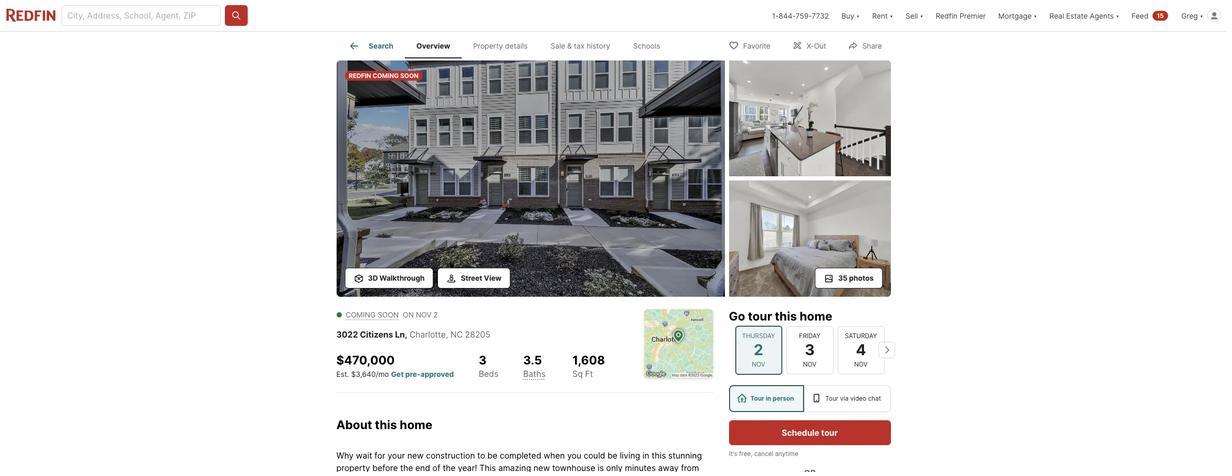 Task type: vqa. For each thing, say whether or not it's contained in the screenshot.
'Studio+ / 4+ ba'
no



Task type: describe. For each thing, give the bounding box(es) containing it.
▾ for mortgage ▾
[[1034, 11, 1037, 20]]

sq
[[573, 369, 583, 379]]

street view button
[[438, 268, 510, 288]]

street view
[[461, 273, 502, 282]]

in inside why wait for your new construction to be completed when you could be living in this stunning property before the end of the year!  this amazing new townhouse is only minutes away fro
[[643, 451, 650, 461]]

tour for tour via video chat
[[826, 394, 839, 402]]

amazing
[[498, 463, 531, 472]]

property details tab
[[462, 34, 539, 58]]

sell
[[906, 11, 918, 20]]

real estate agents ▾ button
[[1044, 0, 1126, 31]]

3d walkthrough button
[[345, 268, 434, 288]]

redfin premier
[[936, 11, 986, 20]]

schedule tour
[[782, 428, 838, 438]]

redfin coming soon
[[349, 72, 419, 80]]

real estate agents ▾
[[1050, 11, 1120, 20]]

real estate agents ▾ link
[[1050, 0, 1120, 31]]

before
[[373, 463, 398, 472]]

favorite button
[[720, 34, 779, 56]]

rent ▾
[[872, 11, 893, 20]]

charlotte
[[410, 329, 446, 340]]

submit search image
[[231, 10, 242, 21]]

0 horizontal spatial new
[[407, 451, 424, 461]]

property
[[473, 42, 503, 50]]

citizens
[[360, 329, 393, 340]]

in inside option
[[766, 394, 772, 402]]

0 vertical spatial coming
[[373, 72, 399, 80]]

1 , from the left
[[405, 329, 408, 340]]

chat
[[868, 394, 881, 402]]

tab list containing search
[[336, 32, 680, 58]]

ft
[[585, 369, 593, 379]]

3022
[[336, 329, 358, 340]]

3 beds
[[479, 353, 499, 379]]

end
[[415, 463, 430, 472]]

this inside why wait for your new construction to be completed when you could be living in this stunning property before the end of the year!  this amazing new townhouse is only minutes away fro
[[652, 451, 666, 461]]

tour for go
[[748, 309, 772, 324]]

on
[[403, 310, 414, 319]]

for
[[375, 451, 386, 461]]

details
[[505, 42, 528, 50]]

mortgage ▾
[[999, 11, 1037, 20]]

walkthrough
[[380, 273, 425, 282]]

844-
[[779, 11, 796, 20]]

saturday 4 nov
[[845, 332, 877, 368]]

2 be from the left
[[608, 451, 618, 461]]

$470,000
[[336, 353, 395, 368]]

35 photos button
[[815, 268, 883, 288]]

tour in person
[[751, 394, 794, 402]]

mortgage ▾ button
[[999, 0, 1037, 31]]

3d walkthrough
[[368, 273, 425, 282]]

1-844-759-7732 link
[[772, 11, 829, 20]]

share button
[[839, 34, 891, 56]]

history
[[587, 42, 610, 50]]

wait
[[356, 451, 372, 461]]

1-
[[772, 11, 779, 20]]

35 photos
[[838, 273, 874, 282]]

&
[[567, 42, 572, 50]]

approved
[[421, 370, 454, 379]]

baths link
[[523, 369, 546, 379]]

search link
[[348, 40, 393, 52]]

redfin coming soon link
[[336, 61, 725, 299]]

nov for 3
[[803, 360, 817, 368]]

35
[[838, 273, 848, 282]]

28205
[[465, 329, 491, 340]]

about this home
[[336, 418, 433, 433]]

759-
[[796, 11, 812, 20]]

City, Address, School, Agent, ZIP search field
[[62, 5, 221, 26]]

why
[[336, 451, 354, 461]]

1 vertical spatial coming
[[346, 310, 376, 319]]

tour via video chat
[[826, 394, 881, 402]]

7732
[[812, 11, 829, 20]]

1,608 sq ft
[[573, 353, 605, 379]]

is
[[598, 463, 604, 472]]

coming soon on nov 2
[[346, 310, 438, 319]]

thursday 2 nov
[[742, 332, 775, 368]]

2 the from the left
[[443, 463, 456, 472]]

this
[[480, 463, 496, 472]]

tour via video chat option
[[804, 385, 891, 412]]

anytime
[[775, 450, 799, 458]]

▾ for greg ▾
[[1200, 11, 1204, 20]]

friday
[[799, 332, 821, 340]]

sale
[[551, 42, 565, 50]]

thursday
[[742, 332, 775, 340]]

redfin premier button
[[930, 0, 992, 31]]

▾ for rent ▾
[[890, 11, 893, 20]]

3.5
[[523, 353, 542, 368]]

1 be from the left
[[488, 451, 498, 461]]

away
[[658, 463, 679, 472]]

1-844-759-7732
[[772, 11, 829, 20]]

baths
[[523, 369, 546, 379]]

redfin
[[349, 72, 371, 80]]

via
[[840, 394, 849, 402]]

4
[[856, 341, 866, 359]]

next image
[[879, 342, 895, 359]]

sale & tax history tab
[[539, 34, 622, 58]]

mortgage
[[999, 11, 1032, 20]]

15
[[1157, 12, 1164, 19]]

map entry image
[[644, 309, 713, 378]]

property details
[[473, 42, 528, 50]]

tour for schedule
[[821, 428, 838, 438]]

it's
[[729, 450, 738, 458]]

2 , from the left
[[446, 329, 448, 340]]

3 inside friday 3 nov
[[805, 341, 815, 359]]



Task type: locate. For each thing, give the bounding box(es) containing it.
rent ▾ button
[[872, 0, 893, 31]]

0 horizontal spatial tour
[[751, 394, 765, 402]]

soon left "on"
[[378, 310, 399, 319]]

1 horizontal spatial new
[[534, 463, 550, 472]]

1 horizontal spatial home
[[800, 309, 833, 324]]

0 vertical spatial 2
[[434, 310, 438, 319]]

▾ right buy at the right
[[857, 11, 860, 20]]

get
[[391, 370, 404, 379]]

None button
[[735, 326, 782, 375], [786, 327, 834, 374], [838, 327, 885, 374], [735, 326, 782, 375], [786, 327, 834, 374], [838, 327, 885, 374]]

0 vertical spatial new
[[407, 451, 424, 461]]

free,
[[739, 450, 753, 458]]

nov down friday
[[803, 360, 817, 368]]

get pre-approved link
[[391, 370, 454, 379]]

1 horizontal spatial tour
[[821, 428, 838, 438]]

overview
[[417, 42, 450, 50]]

5 ▾ from the left
[[1116, 11, 1120, 20]]

x-out
[[807, 41, 826, 50]]

2 inside thursday 2 nov
[[754, 341, 764, 359]]

home up friday
[[800, 309, 833, 324]]

out
[[814, 41, 826, 50]]

schools tab
[[622, 34, 672, 58]]

nov down 4
[[855, 360, 868, 368]]

1 vertical spatial tour
[[821, 428, 838, 438]]

only
[[606, 463, 623, 472]]

▾ for buy ▾
[[857, 11, 860, 20]]

0 vertical spatial soon
[[400, 72, 419, 80]]

the down the construction
[[443, 463, 456, 472]]

3d
[[368, 273, 378, 282]]

1 nov from the left
[[752, 360, 766, 368]]

1 vertical spatial in
[[643, 451, 650, 461]]

0 horizontal spatial 2
[[434, 310, 438, 319]]

agents
[[1090, 11, 1114, 20]]

be right to
[[488, 451, 498, 461]]

person
[[773, 394, 794, 402]]

1 ▾ from the left
[[857, 11, 860, 20]]

2 tour from the left
[[826, 394, 839, 402]]

2 vertical spatial this
[[652, 451, 666, 461]]

property
[[336, 463, 370, 472]]

year!
[[458, 463, 477, 472]]

search
[[369, 42, 393, 50]]

this up "away"
[[652, 451, 666, 461]]

2 down thursday
[[754, 341, 764, 359]]

▾ right the agents
[[1116, 11, 1120, 20]]

2
[[434, 310, 438, 319], [754, 341, 764, 359]]

3
[[805, 341, 815, 359], [479, 353, 487, 368]]

coming soon link
[[346, 310, 399, 319]]

ln
[[395, 329, 405, 340]]

cancel
[[754, 450, 774, 458]]

video
[[851, 394, 867, 402]]

2 ▾ from the left
[[890, 11, 893, 20]]

1 horizontal spatial tour
[[826, 394, 839, 402]]

tour for tour in person
[[751, 394, 765, 402]]

$470,000 est. $3,640 /mo get pre-approved
[[336, 353, 454, 379]]

1 horizontal spatial be
[[608, 451, 618, 461]]

it's free, cancel anytime
[[729, 450, 799, 458]]

0 horizontal spatial this
[[375, 418, 397, 433]]

0 vertical spatial home
[[800, 309, 833, 324]]

tour inside schedule tour button
[[821, 428, 838, 438]]

tour in person option
[[729, 385, 804, 412]]

estate
[[1066, 11, 1088, 20]]

0 horizontal spatial in
[[643, 451, 650, 461]]

0 horizontal spatial nov
[[752, 360, 766, 368]]

tour left person
[[751, 394, 765, 402]]

minutes
[[625, 463, 656, 472]]

photos
[[849, 273, 874, 282]]

nov inside saturday 4 nov
[[855, 360, 868, 368]]

go
[[729, 309, 745, 324]]

new
[[407, 451, 424, 461], [534, 463, 550, 472]]

tax
[[574, 42, 585, 50]]

▾ for sell ▾
[[920, 11, 924, 20]]

, left nc
[[446, 329, 448, 340]]

4 ▾ from the left
[[1034, 11, 1037, 20]]

construction
[[426, 451, 475, 461]]

▾ right greg
[[1200, 11, 1204, 20]]

▾ right sell
[[920, 11, 924, 20]]

list box
[[729, 385, 891, 412]]

in up minutes
[[643, 451, 650, 461]]

in left person
[[766, 394, 772, 402]]

0 vertical spatial this
[[775, 309, 797, 324]]

1 the from the left
[[400, 463, 413, 472]]

1 horizontal spatial ,
[[446, 329, 448, 340]]

sale & tax history
[[551, 42, 610, 50]]

0 horizontal spatial home
[[400, 418, 433, 433]]

real
[[1050, 11, 1064, 20]]

3 inside the 3 beds
[[479, 353, 487, 368]]

0 horizontal spatial be
[[488, 451, 498, 461]]

pre-
[[405, 370, 421, 379]]

0 horizontal spatial soon
[[378, 310, 399, 319]]

2 horizontal spatial this
[[775, 309, 797, 324]]

tour right schedule
[[821, 428, 838, 438]]

this up thursday
[[775, 309, 797, 324]]

buy
[[842, 11, 855, 20]]

1 horizontal spatial 3
[[805, 341, 815, 359]]

3 up beds
[[479, 353, 487, 368]]

$3,640
[[351, 370, 376, 379]]

saturday
[[845, 332, 877, 340]]

2 nov from the left
[[803, 360, 817, 368]]

view
[[484, 273, 502, 282]]

1 horizontal spatial the
[[443, 463, 456, 472]]

beds
[[479, 369, 499, 379]]

1 horizontal spatial in
[[766, 394, 772, 402]]

greg ▾
[[1182, 11, 1204, 20]]

tour up thursday
[[748, 309, 772, 324]]

0 horizontal spatial 3
[[479, 353, 487, 368]]

▾ right mortgage
[[1034, 11, 1037, 20]]

nov inside thursday 2 nov
[[752, 360, 766, 368]]

be
[[488, 451, 498, 461], [608, 451, 618, 461]]

coming
[[373, 72, 399, 80], [346, 310, 376, 319]]

friday 3 nov
[[799, 332, 821, 368]]

▾ inside dropdown button
[[1116, 11, 1120, 20]]

share
[[863, 41, 882, 50]]

feed
[[1132, 11, 1149, 20]]

0 horizontal spatial ,
[[405, 329, 408, 340]]

0 vertical spatial in
[[766, 394, 772, 402]]

nov for 4
[[855, 360, 868, 368]]

0 vertical spatial tour
[[748, 309, 772, 324]]

coming up 3022
[[346, 310, 376, 319]]

1 horizontal spatial soon
[[400, 72, 419, 80]]

nov inside friday 3 nov
[[803, 360, 817, 368]]

, down "on"
[[405, 329, 408, 340]]

3 down friday
[[805, 341, 815, 359]]

1 horizontal spatial this
[[652, 451, 666, 461]]

sell ▾
[[906, 11, 924, 20]]

nov
[[416, 310, 432, 319]]

1 tour from the left
[[751, 394, 765, 402]]

3022 citizens ln, charlotte, nc 28205 image
[[336, 61, 725, 297], [729, 61, 891, 177], [729, 181, 891, 297]]

0 horizontal spatial tour
[[748, 309, 772, 324]]

soon down overview tab
[[400, 72, 419, 80]]

3 nov from the left
[[855, 360, 868, 368]]

of
[[433, 463, 441, 472]]

street
[[461, 273, 482, 282]]

in
[[766, 394, 772, 402], [643, 451, 650, 461]]

tour left via
[[826, 394, 839, 402]]

nov
[[752, 360, 766, 368], [803, 360, 817, 368], [855, 360, 868, 368]]

to
[[477, 451, 485, 461]]

buy ▾ button
[[842, 0, 860, 31]]

stunning
[[668, 451, 702, 461]]

1 horizontal spatial nov
[[803, 360, 817, 368]]

1 vertical spatial 2
[[754, 341, 764, 359]]

redfin
[[936, 11, 958, 20]]

schedule tour button
[[729, 420, 891, 445]]

new down when
[[534, 463, 550, 472]]

1 vertical spatial soon
[[378, 310, 399, 319]]

go tour this home
[[729, 309, 833, 324]]

buy ▾
[[842, 11, 860, 20]]

nov for 2
[[752, 360, 766, 368]]

3.5 baths
[[523, 353, 546, 379]]

1 vertical spatial this
[[375, 418, 397, 433]]

new up end
[[407, 451, 424, 461]]

home
[[800, 309, 833, 324], [400, 418, 433, 433]]

schedule
[[782, 428, 820, 438]]

be up only
[[608, 451, 618, 461]]

3 ▾ from the left
[[920, 11, 924, 20]]

6 ▾ from the left
[[1200, 11, 1204, 20]]

favorite
[[743, 41, 771, 50]]

why wait for your new construction to be completed when you could be living in this stunning property before the end of the year!  this amazing new townhouse is only minutes away fro
[[336, 451, 708, 472]]

1 horizontal spatial 2
[[754, 341, 764, 359]]

2 right nov
[[434, 310, 438, 319]]

about
[[336, 418, 372, 433]]

tab list
[[336, 32, 680, 58]]

sell ▾ button
[[900, 0, 930, 31]]

x-
[[807, 41, 814, 50]]

the down your
[[400, 463, 413, 472]]

buy ▾ button
[[835, 0, 866, 31]]

coming right redfin
[[373, 72, 399, 80]]

3022 citizens ln , charlotte , nc 28205
[[336, 329, 491, 340]]

▾
[[857, 11, 860, 20], [890, 11, 893, 20], [920, 11, 924, 20], [1034, 11, 1037, 20], [1116, 11, 1120, 20], [1200, 11, 1204, 20]]

premier
[[960, 11, 986, 20]]

▾ right rent
[[890, 11, 893, 20]]

1 vertical spatial home
[[400, 418, 433, 433]]

list box containing tour in person
[[729, 385, 891, 412]]

est.
[[336, 370, 349, 379]]

greg
[[1182, 11, 1198, 20]]

you
[[567, 451, 582, 461]]

1 vertical spatial new
[[534, 463, 550, 472]]

nov down thursday
[[752, 360, 766, 368]]

0 horizontal spatial the
[[400, 463, 413, 472]]

this up the for
[[375, 418, 397, 433]]

overview tab
[[405, 34, 462, 58]]

2 horizontal spatial nov
[[855, 360, 868, 368]]

soon
[[400, 72, 419, 80], [378, 310, 399, 319]]

home up your
[[400, 418, 433, 433]]



